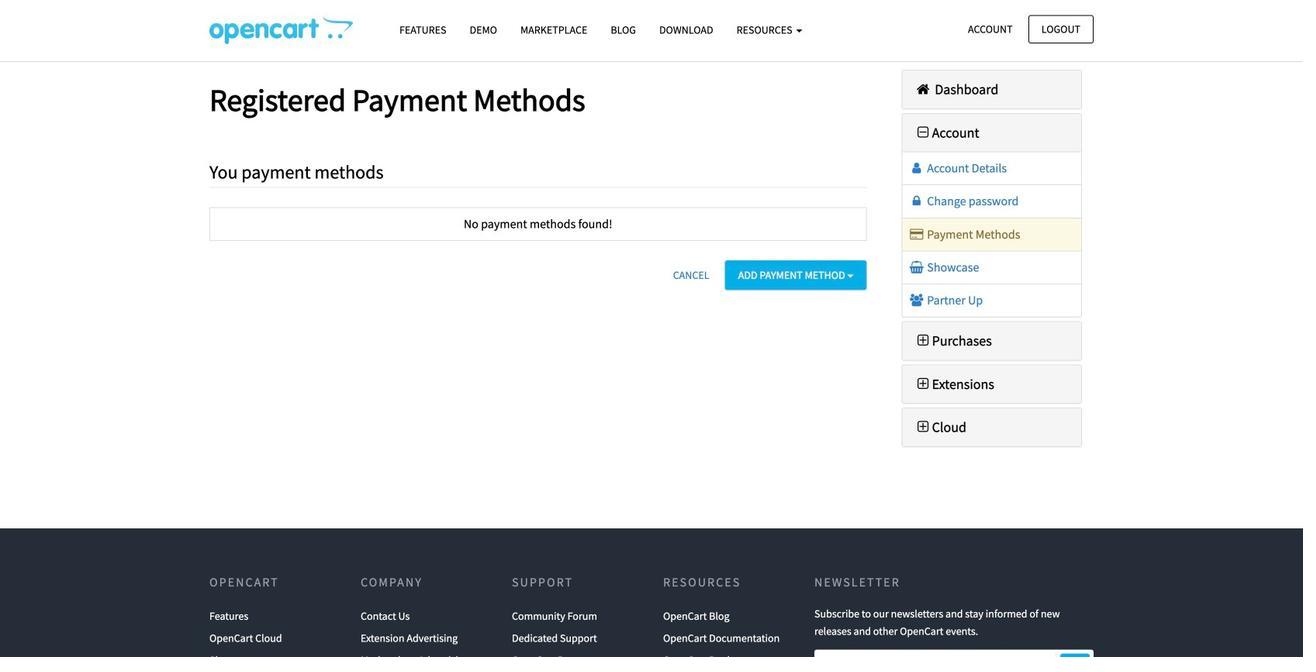 Task type: locate. For each thing, give the bounding box(es) containing it.
home image
[[914, 82, 932, 96]]

1 vertical spatial plus square o image
[[914, 421, 932, 435]]

2 plus square o image from the top
[[914, 421, 932, 435]]

0 vertical spatial plus square o image
[[914, 377, 932, 391]]

minus square o image
[[914, 126, 932, 140]]

user image
[[909, 162, 925, 175]]

credit card image
[[909, 228, 925, 241]]

shopping basket image
[[909, 261, 925, 274]]

plus square o image
[[914, 377, 932, 391], [914, 421, 932, 435]]

users image
[[909, 294, 925, 307]]

plus square o image
[[914, 334, 932, 348]]



Task type: vqa. For each thing, say whether or not it's contained in the screenshot.
to related to Subscribe
no



Task type: describe. For each thing, give the bounding box(es) containing it.
lock image
[[909, 195, 925, 208]]

opencart - payment methods image
[[210, 16, 353, 44]]

1 plus square o image from the top
[[914, 377, 932, 391]]



